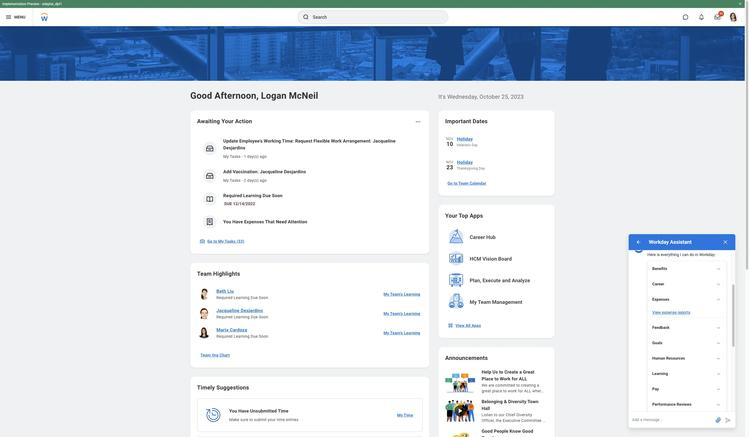 Task type: vqa. For each thing, say whether or not it's contained in the screenshot.
first chevron up image from the top of the Workday Assistant region
yes



Task type: describe. For each thing, give the bounding box(es) containing it.
the
[[496, 418, 502, 423]]

desjardins inside update employee's working time: request flexible work arrangement: jacqueline desjardins
[[223, 145, 245, 151]]

inbox image inside awaiting your action list
[[205, 172, 214, 180]]

have for expenses
[[232, 219, 243, 225]]

great
[[482, 389, 491, 393]]

learning inside beth liu required learning due soon
[[234, 295, 250, 300]]

update
[[223, 138, 238, 144]]

notifications large image
[[699, 14, 704, 20]]

you for you have unsubmitted time
[[229, 408, 237, 414]]

maria
[[216, 327, 229, 333]]

dashboard expenses image
[[205, 218, 214, 226]]

are
[[488, 383, 494, 388]]

here is everything i can do in workday:
[[647, 252, 716, 257]]

learning inside 'dropdown button'
[[652, 371, 668, 376]]

23
[[446, 164, 453, 171]]

good for good people know good
[[482, 429, 493, 434]]

book open image
[[205, 195, 214, 203]]

view for view expense reports
[[652, 310, 661, 315]]

my tasks - 2 day(s) ago
[[223, 178, 267, 183]]

my team management
[[470, 299, 522, 305]]

implementation
[[2, 2, 26, 6]]

team inside go to team calendar button
[[458, 181, 469, 186]]

go to my tasks (33) button
[[197, 236, 248, 247]]

my team's learning button for liu
[[381, 289, 422, 300]]

to right sure
[[249, 418, 253, 422]]

know
[[509, 429, 521, 434]]

my time
[[397, 413, 413, 418]]

holiday button for 10
[[457, 135, 548, 143]]

required learning due soon
[[223, 193, 283, 198]]

soon for cardoza
[[259, 334, 268, 339]]

chief
[[506, 413, 515, 417]]

nov 23
[[446, 160, 453, 171]]

cardoza
[[230, 327, 247, 333]]

make sure to submit your time entries
[[229, 418, 299, 422]]

people
[[494, 429, 508, 434]]

team inside team org chart button
[[200, 353, 211, 357]]

sure
[[240, 418, 248, 422]]

it's wednesday, october 25, 2023
[[438, 93, 524, 100]]

my team's learning for desjardins
[[384, 311, 420, 316]]

x image
[[723, 239, 728, 245]]

media play image
[[457, 408, 463, 414]]

… inside belonging & diversity town hall listen to our chief diversity officer, the executive committee …
[[543, 418, 545, 423]]

learning button
[[650, 369, 724, 379]]

performance reviews button
[[650, 399, 724, 410]]

33
[[720, 12, 723, 15]]

holiday for 10
[[457, 136, 473, 142]]

0 vertical spatial all
[[519, 376, 527, 382]]

action
[[235, 118, 252, 125]]

thanksgiving
[[457, 166, 478, 170]]

team left highlights on the left bottom
[[197, 270, 212, 277]]

learning inside jacqueline desjardins required learning due soon
[[234, 315, 250, 319]]

0 vertical spatial your
[[221, 118, 234, 125]]

tasks for 1
[[230, 154, 241, 159]]

working
[[264, 138, 281, 144]]

team's for cardoza
[[390, 331, 403, 335]]

is
[[657, 252, 660, 257]]

chevron up image for goals
[[717, 341, 721, 345]]

good afternoon, logan mcneil main content
[[0, 26, 745, 437]]

2
[[244, 178, 246, 183]]

due 12/14/2022
[[224, 201, 255, 206]]

in
[[695, 252, 698, 257]]

flexible
[[314, 138, 330, 144]]

unsubmitted
[[250, 408, 277, 414]]

go to my tasks (33)
[[207, 239, 244, 244]]

(33)
[[237, 239, 244, 244]]

chevron up image for pay
[[717, 387, 721, 391]]

team's for liu
[[390, 292, 403, 297]]

place
[[482, 376, 493, 382]]

you have expenses that need attention
[[223, 219, 307, 225]]

suggestions
[[216, 384, 249, 391]]

search image
[[303, 14, 309, 20]]

due for beth liu
[[251, 295, 258, 300]]

2023
[[511, 93, 524, 100]]

hub
[[486, 234, 496, 240]]

logan
[[261, 90, 287, 101]]

benefits
[[652, 266, 667, 271]]

submit
[[254, 418, 267, 422]]

learning inside awaiting your action list
[[243, 193, 261, 198]]

due left 12/14/2022
[[224, 201, 232, 206]]

to right us
[[499, 369, 503, 375]]

we
[[482, 383, 487, 388]]

us
[[492, 369, 498, 375]]

beth liu required learning due soon
[[216, 289, 268, 300]]

career hub button
[[446, 227, 548, 248]]

close environment banner image
[[739, 2, 742, 5]]

good for good afternoon, logan mcneil
[[190, 90, 212, 101]]

important
[[445, 118, 471, 125]]

highlights
[[213, 270, 240, 277]]

holiday for 23
[[457, 160, 473, 165]]

1 horizontal spatial jacqueline
[[260, 169, 283, 174]]

preview
[[27, 2, 39, 6]]

upload clip image
[[715, 417, 722, 423]]

calendar
[[470, 181, 486, 186]]

to down thanksgiving
[[454, 181, 457, 186]]

jacqueline inside jacqueline desjardins required learning due soon
[[216, 308, 239, 313]]

executive
[[503, 418, 520, 423]]

team highlights
[[197, 270, 240, 277]]

request
[[295, 138, 312, 144]]

required for beth
[[216, 295, 233, 300]]

committee
[[521, 418, 542, 423]]

holiday thanksgiving day
[[457, 160, 485, 170]]

make
[[229, 418, 239, 422]]

hcm
[[470, 256, 481, 262]]

to down us
[[495, 376, 499, 382]]

vaccination:
[[233, 169, 259, 174]]

goals
[[652, 341, 663, 345]]

menu
[[14, 15, 25, 19]]

view expense reports link
[[652, 310, 690, 315]]

pay
[[652, 387, 659, 391]]

management
[[492, 299, 522, 305]]

awaiting
[[197, 118, 220, 125]]

great
[[523, 369, 534, 375]]

day for 23
[[479, 166, 485, 170]]

feedback
[[652, 325, 670, 330]]

team inside my team management button
[[478, 299, 491, 305]]

to down committed
[[503, 389, 507, 393]]

plan, execute and analyze
[[470, 277, 530, 283]]

1 vertical spatial all
[[524, 389, 531, 393]]

reports
[[678, 310, 690, 315]]

go for go to team calendar
[[448, 181, 453, 186]]

time
[[277, 418, 285, 422]]

town
[[528, 399, 539, 404]]

workday
[[649, 239, 669, 245]]

your
[[268, 418, 276, 422]]

- for 2
[[242, 178, 243, 183]]

work inside update employee's working time: request flexible work arrangement: jacqueline desjardins
[[331, 138, 342, 144]]

ago for my tasks - 1 day(s) ago
[[260, 154, 267, 159]]

justify image
[[5, 14, 12, 20]]

you have unsubmitted time
[[229, 408, 288, 414]]

have for unsubmitted
[[238, 408, 249, 414]]

apps for view all apps
[[472, 323, 481, 328]]

performance
[[652, 402, 676, 407]]

jacqueline desjardins required learning due soon
[[216, 308, 268, 319]]

team org chart button
[[198, 349, 232, 361]]

learning inside maria cardoza required learning due soon
[[234, 334, 250, 339]]

beth
[[216, 289, 226, 294]]

chevron up image for learning
[[717, 372, 721, 376]]

chevron up image for benefits
[[717, 267, 721, 271]]

inbox image
[[205, 144, 214, 153]]

need
[[276, 219, 287, 225]]

1 vertical spatial for
[[518, 389, 523, 393]]

benefits button
[[650, 264, 724, 274]]



Task type: locate. For each thing, give the bounding box(es) containing it.
1 horizontal spatial expenses
[[652, 297, 669, 302]]

view left all
[[455, 323, 465, 328]]

5 chevron up image from the top
[[717, 372, 721, 376]]

and
[[502, 277, 511, 283]]

have up sure
[[238, 408, 249, 414]]

2 vertical spatial -
[[242, 178, 243, 183]]

dates
[[473, 118, 488, 125]]

0 vertical spatial inbox image
[[205, 172, 214, 180]]

0 vertical spatial -
[[40, 2, 41, 6]]

required for jacqueline
[[216, 315, 233, 319]]

holiday veterans day
[[457, 136, 478, 147]]

apps right all
[[472, 323, 481, 328]]

day
[[472, 143, 478, 147], [479, 166, 485, 170]]

pay button
[[650, 384, 724, 395]]

view inside workday assistant region
[[652, 310, 661, 315]]

team's for desjardins
[[390, 311, 403, 316]]

0 vertical spatial expenses
[[244, 219, 264, 225]]

chevron up image for human resources
[[717, 357, 721, 361]]

due
[[263, 193, 271, 198], [224, 201, 232, 206], [251, 295, 258, 300], [251, 315, 258, 319], [251, 334, 258, 339]]

3 team's from the top
[[390, 331, 403, 335]]

0 vertical spatial you
[[223, 219, 231, 225]]

2 day(s) from the top
[[247, 178, 259, 183]]

career
[[470, 234, 485, 240], [652, 282, 664, 286]]

workday assistant region
[[629, 166, 735, 437]]

ago down add vaccination: jacqueline desjardins
[[260, 178, 267, 183]]

chevron up image inside expenses dropdown button
[[717, 298, 721, 302]]

1 vertical spatial team's
[[390, 311, 403, 316]]

1 chevron up image from the top
[[717, 267, 721, 271]]

good
[[190, 90, 212, 101], [482, 429, 493, 434], [522, 429, 533, 434]]

1 vertical spatial my team's learning
[[384, 311, 420, 316]]

1 vertical spatial apps
[[472, 323, 481, 328]]

diversity down work
[[508, 399, 526, 404]]

0 horizontal spatial a
[[519, 369, 522, 375]]

4 chevron up image from the top
[[717, 357, 721, 361]]

chevron up image
[[717, 267, 721, 271], [717, 298, 721, 302], [717, 341, 721, 345], [717, 357, 721, 361], [717, 372, 721, 376], [717, 387, 721, 391]]

my team's learning button for cardoza
[[381, 327, 422, 339]]

- right preview
[[40, 2, 41, 6]]

view left expense
[[652, 310, 661, 315]]

your top apps
[[445, 212, 483, 219]]

1 vertical spatial chevron up image
[[717, 326, 721, 330]]

1 vertical spatial day(s)
[[247, 178, 259, 183]]

0 horizontal spatial go
[[207, 239, 212, 244]]

0 vertical spatial career
[[470, 234, 485, 240]]

feedback button
[[650, 322, 724, 333]]

0 vertical spatial holiday
[[457, 136, 473, 142]]

ago for my tasks - 2 day(s) ago
[[260, 178, 267, 183]]

here
[[647, 252, 656, 257]]

my team's learning button for desjardins
[[381, 308, 422, 319]]

team left calendar
[[458, 181, 469, 186]]

1 horizontal spatial inbox image
[[205, 172, 214, 180]]

profile logan mcneil image
[[729, 13, 738, 23]]

view for view all apps
[[455, 323, 465, 328]]

inbox large image
[[715, 14, 720, 20]]

org
[[212, 353, 219, 357]]

you
[[223, 219, 231, 225], [229, 408, 237, 414]]

2 vertical spatial my team's learning button
[[381, 327, 422, 339]]

2 vertical spatial chevron up image
[[717, 403, 721, 407]]

soon for liu
[[259, 295, 268, 300]]

hcm vision board button
[[446, 249, 548, 269]]

1 vertical spatial nov
[[446, 160, 453, 164]]

expenses up expense
[[652, 297, 669, 302]]

1 horizontal spatial view
[[652, 310, 661, 315]]

0 vertical spatial desjardins
[[223, 145, 245, 151]]

1 holiday from the top
[[457, 136, 473, 142]]

top
[[459, 212, 468, 219]]

1 vertical spatial holiday
[[457, 160, 473, 165]]

2 vertical spatial jacqueline
[[216, 308, 239, 313]]

1 vertical spatial career
[[652, 282, 664, 286]]

go to team calendar button
[[445, 178, 489, 189]]

1 horizontal spatial work
[[500, 376, 511, 382]]

important dates element
[[445, 132, 548, 176]]

soon inside maria cardoza required learning due soon
[[259, 334, 268, 339]]

my team's learning for liu
[[384, 292, 420, 297]]

0 vertical spatial tasks
[[230, 154, 241, 159]]

team highlights list
[[197, 285, 422, 343]]

arrangement:
[[343, 138, 372, 144]]

0 horizontal spatial career
[[470, 234, 485, 240]]

2 vertical spatial tasks
[[225, 239, 236, 244]]

-
[[40, 2, 41, 6], [242, 154, 243, 159], [242, 178, 243, 183]]

0 vertical spatial go
[[448, 181, 453, 186]]

- for adeptai_dpt1
[[40, 2, 41, 6]]

good people know good button
[[445, 428, 548, 437]]

1 vertical spatial day
[[479, 166, 485, 170]]

0 vertical spatial my team's learning
[[384, 292, 420, 297]]

1 vertical spatial you
[[229, 408, 237, 414]]

soon inside beth liu required learning due soon
[[259, 295, 268, 300]]

holiday inside holiday veterans day
[[457, 136, 473, 142]]

1 horizontal spatial your
[[445, 212, 457, 219]]

1 horizontal spatial career
[[652, 282, 664, 286]]

1 team's from the top
[[390, 292, 403, 297]]

2 team's from the top
[[390, 311, 403, 316]]

announcements element
[[445, 369, 548, 437]]

holiday up thanksgiving
[[457, 160, 473, 165]]

1 vertical spatial have
[[238, 408, 249, 414]]

hcm vision board
[[470, 256, 512, 262]]

2 holiday from the top
[[457, 160, 473, 165]]

career left hub
[[470, 234, 485, 240]]

a left great
[[519, 369, 522, 375]]

holiday button for 23
[[457, 159, 548, 166]]

chevron up image for career
[[717, 282, 721, 286]]

0 vertical spatial …
[[541, 389, 544, 393]]

0 vertical spatial apps
[[470, 212, 483, 219]]

good down committee
[[522, 429, 533, 434]]

day(s) right 2
[[247, 178, 259, 183]]

chart
[[220, 353, 230, 357]]

all up creating
[[519, 376, 527, 382]]

Add a message... text field
[[629, 412, 714, 428]]

belonging
[[482, 399, 503, 404]]

1 vertical spatial …
[[543, 418, 545, 423]]

day(s) right 1 on the left
[[247, 154, 259, 159]]

soon for desjardins
[[259, 315, 268, 319]]

due down jacqueline desjardins button
[[251, 315, 258, 319]]

my team management button
[[446, 292, 548, 312]]

good down officer, at the bottom right of the page
[[482, 429, 493, 434]]

due for maria cardoza
[[251, 334, 258, 339]]

day inside holiday thanksgiving day
[[479, 166, 485, 170]]

0 vertical spatial day
[[472, 143, 478, 147]]

- inside menu banner
[[40, 2, 41, 6]]

1 horizontal spatial a
[[537, 383, 539, 388]]

0 vertical spatial nov
[[446, 137, 453, 141]]

tasks left (33)
[[225, 239, 236, 244]]

1 vertical spatial my team's learning button
[[381, 308, 422, 319]]

my tasks - 1 day(s) ago
[[223, 154, 267, 159]]

update employee's working time: request flexible work arrangement: jacqueline desjardins
[[223, 138, 396, 151]]

day right the "veterans"
[[472, 143, 478, 147]]

board
[[498, 256, 512, 262]]

0 vertical spatial diversity
[[508, 399, 526, 404]]

human resources
[[652, 356, 685, 361]]

2 ago from the top
[[260, 178, 267, 183]]

i
[[680, 252, 681, 257]]

1 ago from the top
[[260, 154, 267, 159]]

hall
[[482, 406, 490, 411]]

to left our
[[494, 413, 498, 417]]

1 vertical spatial a
[[537, 383, 539, 388]]

tasks left 2
[[230, 178, 241, 183]]

go down 23
[[448, 181, 453, 186]]

0 horizontal spatial work
[[331, 138, 342, 144]]

go down dashboard expenses image
[[207, 239, 212, 244]]

1 day(s) from the top
[[247, 154, 259, 159]]

0 vertical spatial ago
[[260, 154, 267, 159]]

- left 1 on the left
[[242, 154, 243, 159]]

chevron up image for feedback
[[717, 326, 721, 330]]

you have expenses that need attention button
[[197, 211, 422, 233]]

required down maria
[[216, 334, 233, 339]]

1 chevron up image from the top
[[717, 282, 721, 286]]

1 vertical spatial ago
[[260, 178, 267, 183]]

0 horizontal spatial time
[[278, 408, 288, 414]]

all
[[519, 376, 527, 382], [524, 389, 531, 393]]

view expense reports
[[652, 310, 690, 315]]

0 vertical spatial a
[[519, 369, 522, 375]]

0 vertical spatial holiday button
[[457, 135, 548, 143]]

chevron up image inside human resources dropdown button
[[717, 357, 721, 361]]

day for 10
[[472, 143, 478, 147]]

2 vertical spatial desjardins
[[241, 308, 263, 313]]

required inside maria cardoza required learning due soon
[[216, 334, 233, 339]]

1 vertical spatial work
[[500, 376, 511, 382]]

required inside awaiting your action list
[[223, 193, 242, 198]]

1 vertical spatial expenses
[[652, 297, 669, 302]]

required inside jacqueline desjardins required learning due soon
[[216, 315, 233, 319]]

2 holiday button from the top
[[457, 159, 548, 166]]

diversity up committee
[[516, 413, 532, 417]]

holiday up the "veterans"
[[457, 136, 473, 142]]

0 vertical spatial for
[[512, 376, 518, 382]]

10
[[446, 141, 453, 147]]

execute
[[483, 277, 501, 283]]

0 horizontal spatial jacqueline
[[216, 308, 239, 313]]

0 vertical spatial my team's learning button
[[381, 289, 422, 300]]

soon inside awaiting your action list
[[272, 193, 283, 198]]

vision
[[482, 256, 497, 262]]

jacqueline down beth liu "button"
[[216, 308, 239, 313]]

chevron up image for expenses
[[717, 298, 721, 302]]

related actions image
[[415, 119, 421, 125]]

work right the 'flexible'
[[331, 138, 342, 144]]

2 chevron up image from the top
[[717, 326, 721, 330]]

add vaccination: jacqueline desjardins
[[223, 169, 306, 174]]

career for career hub
[[470, 234, 485, 240]]

jacqueline inside update employee's working time: request flexible work arrangement: jacqueline desjardins
[[373, 138, 396, 144]]

1 vertical spatial view
[[455, 323, 465, 328]]

have inside button
[[232, 219, 243, 225]]

0 horizontal spatial your
[[221, 118, 234, 125]]

work inside help us to create a great place to work for all we are committed to creating a great place to work for all wher …
[[500, 376, 511, 382]]

nov down 10 on the right top of the page
[[446, 160, 453, 164]]

desjardins inside jacqueline desjardins required learning due soon
[[241, 308, 263, 313]]

important dates
[[445, 118, 488, 125]]

1 vertical spatial diversity
[[516, 413, 532, 417]]

awaiting your action list
[[197, 133, 422, 233]]

expenses
[[244, 219, 264, 225], [652, 297, 669, 302]]

required up the due 12/14/2022 at the top left
[[223, 193, 242, 198]]

1 horizontal spatial day
[[479, 166, 485, 170]]

my
[[223, 154, 229, 159], [223, 178, 229, 183], [218, 239, 224, 244], [384, 292, 389, 297], [470, 299, 477, 305], [384, 311, 389, 316], [384, 331, 389, 335], [397, 413, 403, 418]]

1 nov from the top
[[446, 137, 453, 141]]

apps right top
[[470, 212, 483, 219]]

to inside belonging & diversity town hall listen to our chief diversity officer, the executive committee …
[[494, 413, 498, 417]]

1 my team's learning from the top
[[384, 292, 420, 297]]

october
[[480, 93, 500, 100]]

1 vertical spatial go
[[207, 239, 212, 244]]

inbox image left add
[[205, 172, 214, 180]]

1 horizontal spatial go
[[448, 181, 453, 186]]

maria cardoza button
[[214, 327, 249, 334]]

1
[[244, 154, 246, 159]]

3 my team's learning from the top
[[384, 331, 420, 335]]

1 vertical spatial jacqueline
[[260, 169, 283, 174]]

day inside holiday veterans day
[[472, 143, 478, 147]]

1 vertical spatial holiday button
[[457, 159, 548, 166]]

all down creating
[[524, 389, 531, 393]]

1 vertical spatial your
[[445, 212, 457, 219]]

0 horizontal spatial day
[[472, 143, 478, 147]]

0 horizontal spatial good
[[190, 90, 212, 101]]

time:
[[282, 138, 294, 144]]

you for you have expenses that need attention
[[223, 219, 231, 225]]

nov left holiday veterans day
[[446, 137, 453, 141]]

tasks left 1 on the left
[[230, 154, 241, 159]]

nov
[[446, 137, 453, 141], [446, 160, 453, 164]]

inbox image
[[205, 172, 214, 180], [199, 238, 205, 244]]

our
[[499, 413, 505, 417]]

0 vertical spatial chevron up image
[[717, 282, 721, 286]]

3 chevron up image from the top
[[717, 341, 721, 345]]

team left org
[[200, 353, 211, 357]]

… inside help us to create a great place to work for all we are committed to creating a great place to work for all wher …
[[541, 389, 544, 393]]

0 horizontal spatial inbox image
[[199, 238, 205, 244]]

good people know good
[[482, 429, 533, 434]]

tasks
[[230, 154, 241, 159], [230, 178, 241, 183], [225, 239, 236, 244]]

entries
[[286, 418, 299, 422]]

good afternoon, logan mcneil
[[190, 90, 318, 101]]

3 my team's learning button from the top
[[381, 327, 422, 339]]

tasks inside button
[[225, 239, 236, 244]]

career inside career dropdown button
[[652, 282, 664, 286]]

2 horizontal spatial good
[[522, 429, 533, 434]]

good up awaiting at the top left of page
[[190, 90, 212, 101]]

1 vertical spatial -
[[242, 154, 243, 159]]

1 vertical spatial tasks
[[230, 178, 241, 183]]

have down the due 12/14/2022 at the top left
[[232, 219, 243, 225]]

wednesday,
[[447, 93, 478, 100]]

holiday inside holiday thanksgiving day
[[457, 160, 473, 165]]

to down dashboard expenses image
[[213, 239, 217, 244]]

due for jacqueline desjardins
[[251, 315, 258, 319]]

implementation preview -   adeptai_dpt1
[[2, 2, 62, 6]]

1 vertical spatial desjardins
[[284, 169, 306, 174]]

your left action
[[221, 118, 234, 125]]

day(s) for 1
[[247, 154, 259, 159]]

time inside button
[[404, 413, 413, 418]]

required inside beth liu required learning due soon
[[216, 295, 233, 300]]

6 chevron up image from the top
[[717, 387, 721, 391]]

1 horizontal spatial time
[[404, 413, 413, 418]]

inbox image inside go to my tasks (33) button
[[199, 238, 205, 244]]

soon inside jacqueline desjardins required learning due soon
[[259, 315, 268, 319]]

2 nov from the top
[[446, 160, 453, 164]]

Search Workday  search field
[[313, 11, 436, 23]]

expenses inside dropdown button
[[652, 297, 669, 302]]

chevron up image
[[717, 282, 721, 286], [717, 326, 721, 330], [717, 403, 721, 407]]

work
[[508, 389, 517, 393]]

0 vertical spatial work
[[331, 138, 342, 144]]

jacqueline right vaccination:
[[260, 169, 283, 174]]

nov for 23
[[446, 160, 453, 164]]

team down execute
[[478, 299, 491, 305]]

0 vertical spatial team's
[[390, 292, 403, 297]]

0 vertical spatial view
[[652, 310, 661, 315]]

due inside beth liu required learning due soon
[[251, 295, 258, 300]]

day(s) for 2
[[247, 178, 259, 183]]

afternoon,
[[214, 90, 259, 101]]

due inside maria cardoza required learning due soon
[[251, 334, 258, 339]]

chevron up image inside goals dropdown button
[[717, 341, 721, 345]]

do
[[690, 252, 694, 257]]

due inside jacqueline desjardins required learning due soon
[[251, 315, 258, 319]]

2 horizontal spatial jacqueline
[[373, 138, 396, 144]]

arrow left image
[[636, 239, 641, 245]]

human resources button
[[650, 353, 724, 364]]

apps for your top apps
[[470, 212, 483, 219]]

day right thanksgiving
[[479, 166, 485, 170]]

for down create
[[512, 376, 518, 382]]

ago up add vaccination: jacqueline desjardins
[[260, 154, 267, 159]]

jacqueline right arrangement:
[[373, 138, 396, 144]]

- for 1
[[242, 154, 243, 159]]

2 my team's learning from the top
[[384, 311, 420, 316]]

go for go to my tasks (33)
[[207, 239, 212, 244]]

day(s)
[[247, 154, 259, 159], [247, 178, 259, 183]]

chevron up image inside feedback dropdown button
[[717, 326, 721, 330]]

required down beth liu "button"
[[216, 295, 233, 300]]

nov for 10
[[446, 137, 453, 141]]

nbox image
[[448, 323, 453, 328]]

career button
[[650, 279, 724, 290]]

your left top
[[445, 212, 457, 219]]

due up jacqueline desjardins button
[[251, 295, 258, 300]]

0 horizontal spatial view
[[455, 323, 465, 328]]

0 horizontal spatial expenses
[[244, 219, 264, 225]]

my time button
[[395, 410, 415, 421]]

inbox image left go to my tasks (33)
[[199, 238, 205, 244]]

you inside you have expenses that need attention button
[[223, 219, 231, 225]]

required up maria
[[216, 315, 233, 319]]

0 vertical spatial day(s)
[[247, 154, 259, 159]]

2 vertical spatial my team's learning
[[384, 331, 420, 335]]

career inside career hub button
[[470, 234, 485, 240]]

veterans
[[457, 143, 471, 147]]

menu banner
[[0, 0, 745, 26]]

career hub
[[470, 234, 496, 240]]

2 chevron up image from the top
[[717, 298, 721, 302]]

nov 10
[[446, 137, 453, 147]]

expenses inside button
[[244, 219, 264, 225]]

my team's learning for cardoza
[[384, 331, 420, 335]]

1 vertical spatial inbox image
[[199, 238, 205, 244]]

1 my team's learning button from the top
[[381, 289, 422, 300]]

chevron up image inside benefits dropdown button
[[717, 267, 721, 271]]

a
[[519, 369, 522, 375], [537, 383, 539, 388]]

apps inside view all apps button
[[472, 323, 481, 328]]

application
[[629, 412, 735, 428]]

work up committed
[[500, 376, 511, 382]]

2 my team's learning button from the top
[[381, 308, 422, 319]]

1 horizontal spatial good
[[482, 429, 493, 434]]

creating
[[521, 383, 536, 388]]

2 vertical spatial team's
[[390, 331, 403, 335]]

expenses button
[[650, 294, 724, 305]]

you right dashboard expenses image
[[223, 219, 231, 225]]

tasks for 2
[[230, 178, 241, 183]]

send image
[[725, 417, 731, 424]]

due down jacqueline desjardins required learning due soon
[[251, 334, 258, 339]]

0 vertical spatial have
[[232, 219, 243, 225]]

view
[[652, 310, 661, 315], [455, 323, 465, 328]]

listen
[[482, 413, 493, 417]]

view inside button
[[455, 323, 465, 328]]

0 vertical spatial jacqueline
[[373, 138, 396, 144]]

go to team calendar
[[448, 181, 486, 186]]

1 holiday button from the top
[[457, 135, 548, 143]]

a up wher
[[537, 383, 539, 388]]

required for maria
[[216, 334, 233, 339]]

chevron up image inside career dropdown button
[[717, 282, 721, 286]]

you up 'make'
[[229, 408, 237, 414]]

career down benefits at bottom right
[[652, 282, 664, 286]]

expenses left that
[[244, 219, 264, 225]]

3 chevron up image from the top
[[717, 403, 721, 407]]

help
[[482, 369, 491, 375]]

my team's learning
[[384, 292, 420, 297], [384, 311, 420, 316], [384, 331, 420, 335]]

due down add vaccination: jacqueline desjardins
[[263, 193, 271, 198]]

liu
[[227, 289, 234, 294]]

jacqueline desjardins button
[[214, 307, 265, 314]]

expense
[[662, 310, 677, 315]]

chevron up image inside pay dropdown button
[[717, 387, 721, 391]]

for right work
[[518, 389, 523, 393]]

chevron up image inside performance reviews dropdown button
[[717, 403, 721, 407]]

workday:
[[699, 252, 716, 257]]

timely suggestions
[[197, 384, 249, 391]]

chevron up image inside learning 'dropdown button'
[[717, 372, 721, 376]]

to up work
[[516, 383, 520, 388]]

career for career
[[652, 282, 664, 286]]

- left 2
[[242, 178, 243, 183]]

chevron up image for performance reviews
[[717, 403, 721, 407]]

analyze
[[512, 277, 530, 283]]



